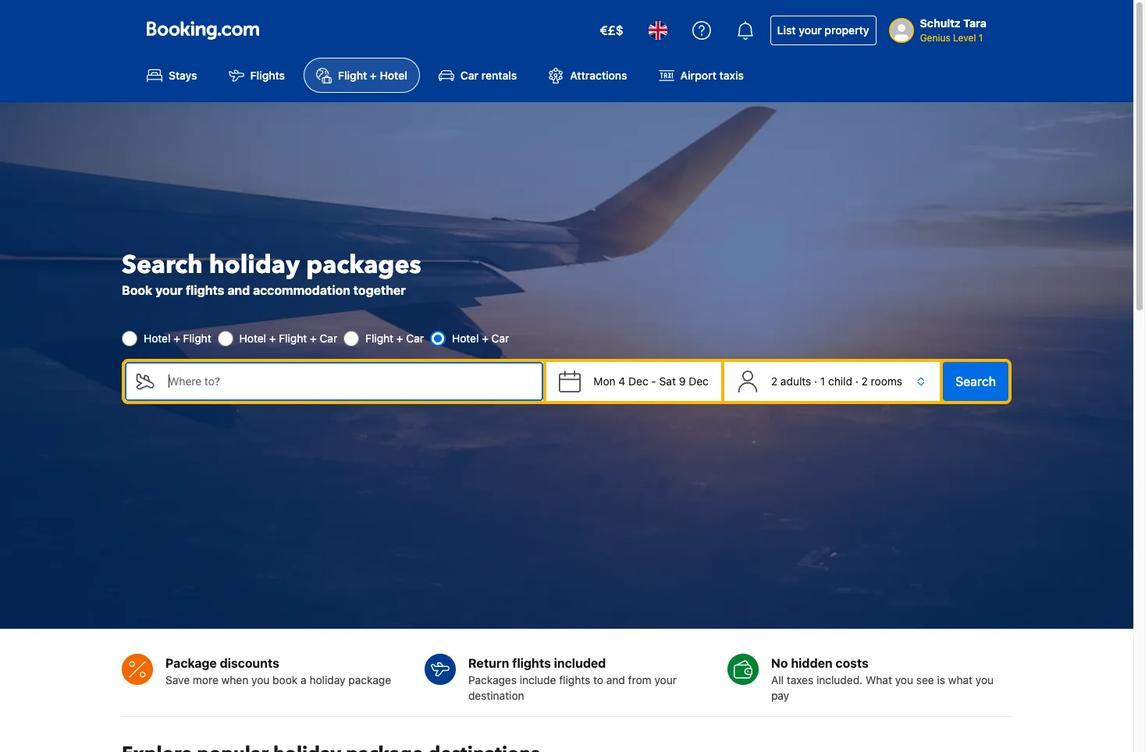 Task type: vqa. For each thing, say whether or not it's contained in the screenshot.
"Airport" at the right of the page
yes



Task type: locate. For each thing, give the bounding box(es) containing it.
holiday up accommodation
[[209, 248, 300, 282]]

0 horizontal spatial holiday
[[209, 248, 300, 282]]

flight
[[338, 69, 367, 82], [183, 332, 211, 345], [279, 332, 307, 345], [366, 332, 394, 345]]

· right child at the right of the page
[[856, 374, 859, 388]]

+ for hotel + car
[[482, 332, 489, 345]]

costs
[[836, 657, 869, 671]]

dec
[[629, 374, 649, 388], [689, 374, 709, 388]]

0 horizontal spatial you
[[251, 674, 270, 687]]

2 vertical spatial flights
[[559, 674, 590, 687]]

1 horizontal spatial ·
[[856, 374, 859, 388]]

1 vertical spatial 1
[[820, 374, 825, 388]]

2 vertical spatial your
[[655, 674, 677, 687]]

hotel + car
[[452, 332, 509, 345]]

0 horizontal spatial your
[[155, 283, 183, 297]]

flight + hotel
[[338, 69, 407, 82]]

0 horizontal spatial 2
[[771, 374, 778, 388]]

flights for flights
[[559, 674, 590, 687]]

€£$ button
[[591, 12, 633, 49]]

0 horizontal spatial flights
[[186, 283, 224, 297]]

0 vertical spatial holiday
[[209, 248, 300, 282]]

flights inside search holiday packages book your flights and accommodation together
[[186, 283, 224, 297]]

schultz tara genius level 1
[[920, 16, 987, 44]]

you left see
[[895, 674, 914, 687]]

0 horizontal spatial and
[[227, 283, 250, 297]]

0 vertical spatial search
[[122, 248, 203, 282]]

hotel + flight + car
[[239, 332, 337, 345]]

· right the adults
[[814, 374, 818, 388]]

1 left child at the right of the page
[[820, 374, 825, 388]]

when
[[221, 674, 248, 687]]

hotel for hotel + flight
[[144, 332, 171, 345]]

flights up 'hotel + flight'
[[186, 283, 224, 297]]

1 vertical spatial your
[[155, 283, 183, 297]]

1 you from the left
[[251, 674, 270, 687]]

2 horizontal spatial you
[[976, 674, 994, 687]]

0 vertical spatial and
[[227, 283, 250, 297]]

you down discounts
[[251, 674, 270, 687]]

you inside package discounts save more when you book a holiday package
[[251, 674, 270, 687]]

search holiday packages book your flights and accommodation together
[[122, 248, 421, 297]]

include
[[520, 674, 556, 687]]

hotel
[[380, 69, 407, 82], [144, 332, 171, 345], [239, 332, 266, 345], [452, 332, 479, 345]]

0 horizontal spatial 1
[[820, 374, 825, 388]]

flights down included
[[559, 674, 590, 687]]

flight + car
[[366, 332, 424, 345]]

included.
[[817, 674, 863, 687]]

car rentals link
[[426, 58, 530, 93]]

1 horizontal spatial 2
[[862, 374, 868, 388]]

save
[[166, 674, 190, 687]]

1 horizontal spatial you
[[895, 674, 914, 687]]

a
[[301, 674, 307, 687]]

1 horizontal spatial holiday
[[310, 674, 346, 687]]

see
[[916, 674, 934, 687]]

list your property link
[[770, 16, 876, 45]]

holiday
[[209, 248, 300, 282], [310, 674, 346, 687]]

from
[[628, 674, 652, 687]]

2
[[771, 374, 778, 388], [862, 374, 868, 388]]

1 inside schultz tara genius level 1
[[979, 32, 983, 44]]

2 left rooms
[[862, 374, 868, 388]]

mon 4 dec - sat 9 dec
[[594, 374, 709, 388]]

flights
[[186, 283, 224, 297], [512, 657, 551, 671], [559, 674, 590, 687]]

book
[[273, 674, 298, 687]]

search for search
[[956, 374, 996, 389]]

and right to
[[606, 674, 625, 687]]

destination
[[468, 689, 524, 703]]

holiday inside search holiday packages book your flights and accommodation together
[[209, 248, 300, 282]]

flights for holiday
[[186, 283, 224, 297]]

booking.com online hotel reservations image
[[147, 21, 259, 40]]

0 horizontal spatial search
[[122, 248, 203, 282]]

you right what
[[976, 674, 994, 687]]

attractions link
[[536, 58, 640, 93]]

attractions
[[570, 69, 627, 82]]

1 horizontal spatial dec
[[689, 374, 709, 388]]

and left accommodation
[[227, 283, 250, 297]]

search
[[122, 248, 203, 282], [956, 374, 996, 389]]

flights link
[[216, 58, 298, 93]]

0 horizontal spatial ·
[[814, 374, 818, 388]]

€£$
[[600, 23, 624, 37]]

more
[[193, 674, 218, 687]]

1 vertical spatial and
[[606, 674, 625, 687]]

your
[[799, 23, 822, 37], [155, 283, 183, 297], [655, 674, 677, 687]]

2 left the adults
[[771, 374, 778, 388]]

you
[[251, 674, 270, 687], [895, 674, 914, 687], [976, 674, 994, 687]]

1
[[979, 32, 983, 44], [820, 374, 825, 388]]

0 vertical spatial your
[[799, 23, 822, 37]]

1 horizontal spatial and
[[606, 674, 625, 687]]

hidden
[[791, 657, 833, 671]]

your right book
[[155, 283, 183, 297]]

1 down tara
[[979, 32, 983, 44]]

1 horizontal spatial flights
[[512, 657, 551, 671]]

flights up the include
[[512, 657, 551, 671]]

0 horizontal spatial dec
[[629, 374, 649, 388]]

dec left -
[[629, 374, 649, 388]]

and
[[227, 283, 250, 297], [606, 674, 625, 687]]

9
[[679, 374, 686, 388]]

what
[[866, 674, 892, 687]]

schultz
[[920, 16, 961, 30]]

property
[[825, 23, 869, 37]]

dec right 9
[[689, 374, 709, 388]]

1 vertical spatial holiday
[[310, 674, 346, 687]]

0 vertical spatial flights
[[186, 283, 224, 297]]

holiday inside package discounts save more when you book a holiday package
[[310, 674, 346, 687]]

discounts
[[220, 657, 279, 671]]

package
[[166, 657, 217, 671]]

2 horizontal spatial flights
[[559, 674, 590, 687]]

+
[[370, 69, 377, 82], [173, 332, 180, 345], [269, 332, 276, 345], [310, 332, 317, 345], [397, 332, 403, 345], [482, 332, 489, 345]]

1 dec from the left
[[629, 374, 649, 388]]

sat
[[659, 374, 676, 388]]

your right list
[[799, 23, 822, 37]]

adults
[[781, 374, 811, 388]]

1 vertical spatial search
[[956, 374, 996, 389]]

package discounts save more when you book a holiday package
[[166, 657, 391, 687]]

your right from at the right bottom of page
[[655, 674, 677, 687]]

·
[[814, 374, 818, 388], [856, 374, 859, 388]]

1 horizontal spatial 1
[[979, 32, 983, 44]]

search inside search holiday packages book your flights and accommodation together
[[122, 248, 203, 282]]

2 you from the left
[[895, 674, 914, 687]]

and inside return flights included packages include flights to and from your destination
[[606, 674, 625, 687]]

2 2 from the left
[[862, 374, 868, 388]]

search inside "search" button
[[956, 374, 996, 389]]

taxis
[[719, 69, 744, 82]]

0 vertical spatial 1
[[979, 32, 983, 44]]

packages
[[306, 248, 421, 282]]

1 horizontal spatial search
[[956, 374, 996, 389]]

search button
[[943, 362, 1009, 401]]

1 horizontal spatial your
[[655, 674, 677, 687]]

2 horizontal spatial your
[[799, 23, 822, 37]]

3 you from the left
[[976, 674, 994, 687]]

is
[[937, 674, 945, 687]]

4
[[619, 374, 626, 388]]

holiday right 'a'
[[310, 674, 346, 687]]

car
[[461, 69, 479, 82], [320, 332, 337, 345], [406, 332, 424, 345], [492, 332, 509, 345]]



Task type: describe. For each thing, give the bounding box(es) containing it.
packages
[[468, 674, 517, 687]]

and inside search holiday packages book your flights and accommodation together
[[227, 283, 250, 297]]

1 vertical spatial flights
[[512, 657, 551, 671]]

included
[[554, 657, 606, 671]]

all
[[771, 674, 784, 687]]

hotel for hotel + car
[[452, 332, 479, 345]]

together
[[353, 283, 406, 297]]

return flights included packages include flights to and from your destination
[[468, 657, 677, 703]]

stays link
[[134, 58, 210, 93]]

child
[[828, 374, 853, 388]]

no hidden costs all taxes included. what you see is what you pay
[[771, 657, 994, 703]]

your inside search holiday packages book your flights and accommodation together
[[155, 283, 183, 297]]

car rentals
[[461, 69, 517, 82]]

2 adults · 1 child · 2 rooms
[[771, 374, 903, 388]]

+ for hotel + flight + car
[[269, 332, 276, 345]]

1 · from the left
[[814, 374, 818, 388]]

rooms
[[871, 374, 903, 388]]

return
[[468, 657, 509, 671]]

Where to? field
[[156, 362, 544, 401]]

accommodation
[[253, 283, 350, 297]]

no
[[771, 657, 788, 671]]

hotel + flight
[[144, 332, 211, 345]]

rentals
[[482, 69, 517, 82]]

tara
[[964, 16, 987, 30]]

2 · from the left
[[856, 374, 859, 388]]

2 dec from the left
[[689, 374, 709, 388]]

hotel for hotel + flight + car
[[239, 332, 266, 345]]

package
[[348, 674, 391, 687]]

airport taxis link
[[646, 58, 756, 93]]

what
[[948, 674, 973, 687]]

flight + hotel link
[[304, 58, 420, 93]]

list your property
[[777, 23, 869, 37]]

list
[[777, 23, 796, 37]]

your inside return flights included packages include flights to and from your destination
[[655, 674, 677, 687]]

airport taxis
[[680, 69, 744, 82]]

taxes
[[787, 674, 814, 687]]

mon
[[594, 374, 616, 388]]

to
[[593, 674, 604, 687]]

search for search holiday packages book your flights and accommodation together
[[122, 248, 203, 282]]

+ for flight + hotel
[[370, 69, 377, 82]]

pay
[[771, 689, 789, 703]]

flights
[[250, 69, 285, 82]]

1 2 from the left
[[771, 374, 778, 388]]

stays
[[169, 69, 197, 82]]

genius
[[920, 32, 951, 44]]

-
[[651, 374, 656, 388]]

+ for flight + car
[[397, 332, 403, 345]]

airport
[[680, 69, 717, 82]]

+ for hotel + flight
[[173, 332, 180, 345]]

book
[[122, 283, 152, 297]]

level
[[953, 32, 976, 44]]



